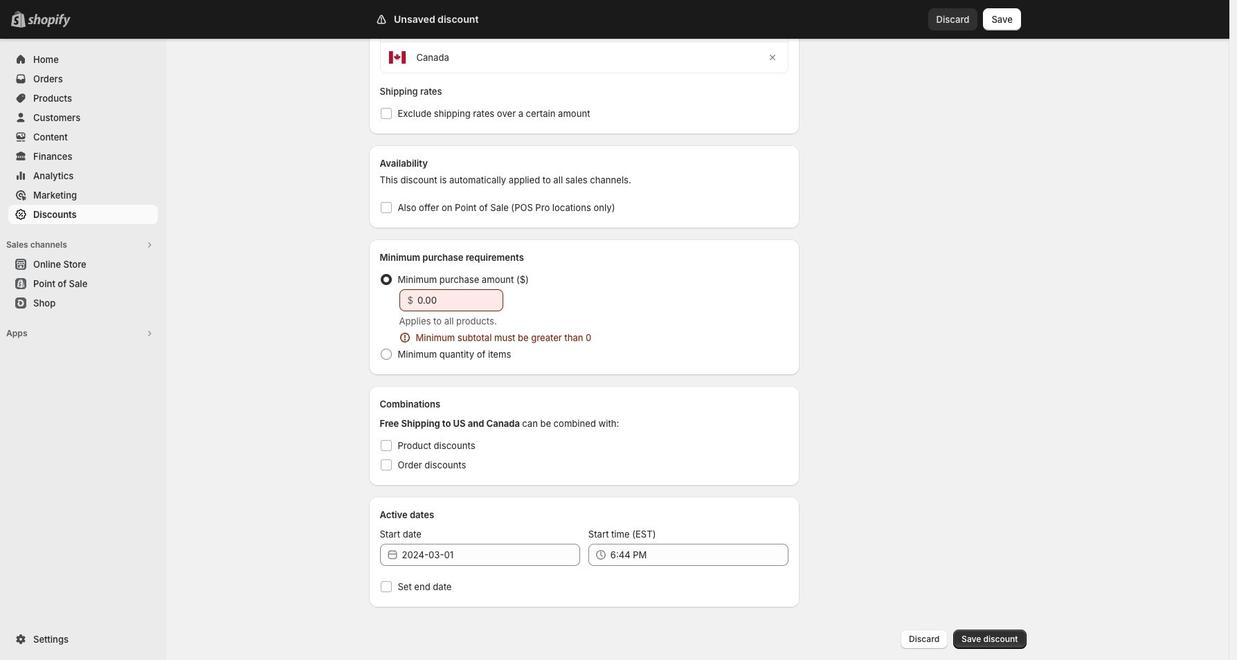 Task type: describe. For each thing, give the bounding box(es) containing it.
shopify image
[[28, 14, 71, 28]]



Task type: vqa. For each thing, say whether or not it's contained in the screenshot.
0.00 text box
yes



Task type: locate. For each thing, give the bounding box(es) containing it.
0.00 text field
[[417, 289, 503, 312]]

Enter time text field
[[611, 544, 789, 566]]

YYYY-MM-DD text field
[[402, 544, 580, 566]]



